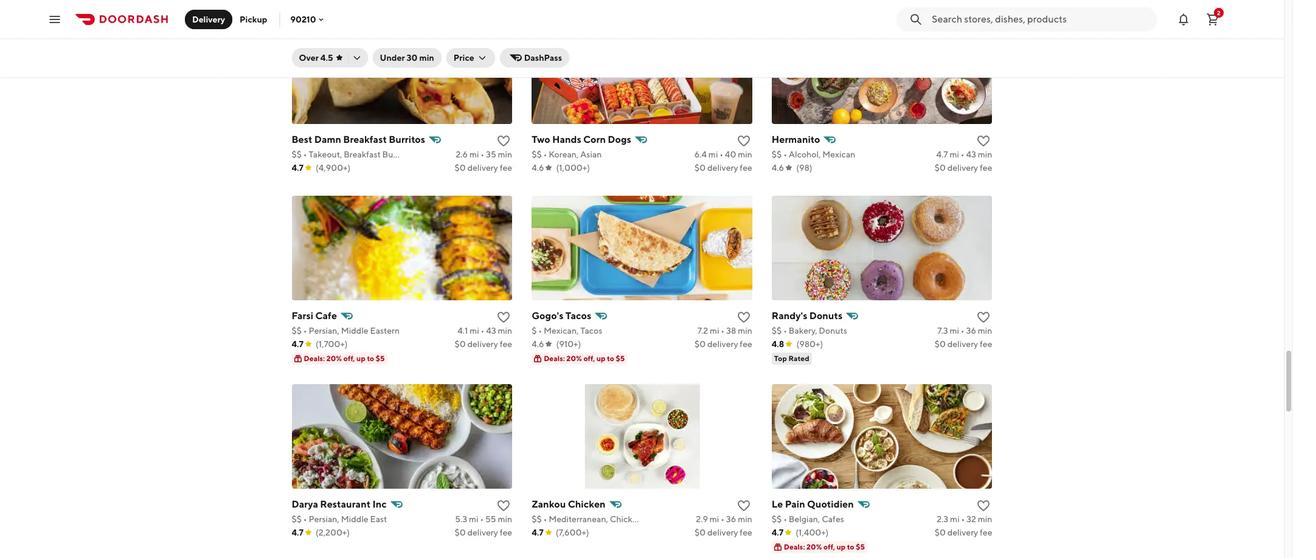 Task type: locate. For each thing, give the bounding box(es) containing it.
off,
[[344, 354, 355, 363], [584, 354, 595, 363], [824, 543, 835, 552]]

1 persian, from the top
[[309, 326, 339, 336]]

90210 button
[[290, 14, 326, 24]]

4.1
[[458, 326, 468, 336]]

click to add this store to your saved list image for randy's donuts
[[977, 310, 991, 325]]

$5 for farsi cafe
[[376, 354, 385, 363]]

$​0 for le pain quotidien
[[935, 528, 946, 538]]

click to add this store to your saved list image up 4.1 mi • 43 min
[[496, 310, 511, 325]]

min for randy's donuts
[[978, 326, 992, 336]]

0 horizontal spatial 36
[[726, 515, 736, 524]]

1 middle from the top
[[341, 326, 368, 336]]

(1,700+)
[[316, 339, 348, 349]]

$​0 delivery fee down "2.6 mi • 35 min"
[[455, 163, 512, 173]]

delivery down 4.1 mi • 43 min
[[467, 339, 498, 349]]

mi for hermanito
[[950, 150, 959, 159]]

$$ for darya restaurant inc
[[292, 515, 302, 524]]

$​0 delivery fee down 4.1 mi • 43 min
[[455, 339, 512, 349]]

1 horizontal spatial 20%
[[567, 354, 582, 363]]

43
[[966, 150, 976, 159], [486, 326, 496, 336]]

off, down (1,700+)
[[344, 354, 355, 363]]

mi for farsi cafe
[[470, 326, 479, 336]]

fee for randy's donuts
[[980, 339, 992, 349]]

$$ down hermanito
[[772, 150, 782, 159]]

0 horizontal spatial 43
[[486, 326, 496, 336]]

1 vertical spatial 36
[[726, 515, 736, 524]]

$$
[[292, 150, 302, 159], [532, 150, 542, 159], [772, 150, 782, 159], [292, 326, 302, 336], [772, 326, 782, 336], [292, 515, 302, 524], [532, 515, 542, 524], [772, 515, 782, 524]]

off, for pain
[[824, 543, 835, 552]]

2 horizontal spatial up
[[837, 543, 846, 552]]

(7,600+)
[[556, 528, 589, 538]]

mexican
[[823, 150, 856, 159]]

$​0 delivery fee for darya restaurant inc
[[455, 528, 512, 538]]

0 horizontal spatial to
[[367, 354, 374, 363]]

fee down 4.1 mi • 43 min
[[500, 339, 512, 349]]

0 horizontal spatial $5
[[376, 354, 385, 363]]

delivery down 6.4 mi • 40 min
[[707, 163, 738, 173]]

$​0 for darya restaurant inc
[[455, 528, 466, 538]]

2 middle from the top
[[341, 515, 368, 524]]

1 vertical spatial middle
[[341, 515, 368, 524]]

$​0 delivery fee down 2.3 mi • 32 min
[[935, 528, 992, 538]]

$​0 for gogo's tacos
[[695, 339, 706, 349]]

2.3 mi • 32 min
[[937, 515, 992, 524]]

tacos
[[566, 310, 591, 322], [580, 326, 602, 336]]

4.6 down two
[[532, 163, 544, 173]]

up for farsi cafe
[[357, 354, 366, 363]]

$​0 down 7.2
[[695, 339, 706, 349]]

$$ down zankou
[[532, 515, 542, 524]]

20%
[[326, 354, 342, 363], [567, 354, 582, 363], [807, 543, 822, 552]]

gogo's
[[532, 310, 564, 322]]

fee for best damn breakfast burritos
[[500, 163, 512, 173]]

1 horizontal spatial to
[[607, 354, 614, 363]]

min for farsi cafe
[[498, 326, 512, 336]]

delivery for zankou chicken
[[707, 528, 738, 538]]

(1,400+)
[[796, 528, 829, 538]]

$​0 delivery fee down 7.3 mi • 36 min
[[935, 339, 992, 349]]

persian, down cafe
[[309, 326, 339, 336]]

click to add this store to your saved list image up 5.3 mi • 55 min
[[496, 499, 511, 513]]

$$ for two hands corn dogs
[[532, 150, 542, 159]]

fee down 2.9 mi • 36 min
[[740, 528, 752, 538]]

4.6 for gogo's tacos
[[532, 339, 544, 349]]

(4,900+)
[[316, 163, 351, 173]]

delivery down 2.3 mi • 32 min
[[948, 528, 978, 538]]

pickup
[[240, 14, 267, 24]]

belgian,
[[789, 515, 820, 524]]

up
[[357, 354, 366, 363], [597, 354, 606, 363], [837, 543, 846, 552]]

20% down (1,400+)
[[807, 543, 822, 552]]

$​0
[[455, 163, 466, 173], [695, 163, 706, 173], [935, 163, 946, 173], [455, 339, 466, 349], [695, 339, 706, 349], [935, 339, 946, 349], [455, 528, 466, 538], [695, 528, 706, 538], [935, 528, 946, 538]]

$$ for hermanito
[[772, 150, 782, 159]]

deals: 20% off, up to $5 down (910+)
[[544, 354, 625, 363]]

2 horizontal spatial $5
[[856, 543, 865, 552]]

up down $ • mexican, tacos
[[597, 354, 606, 363]]

deals: down (1,700+)
[[304, 354, 325, 363]]

chicken right mediterranean,
[[610, 515, 642, 524]]

hermanito
[[772, 134, 820, 145]]

1 horizontal spatial up
[[597, 354, 606, 363]]

fee down 6.4 mi • 40 min
[[740, 163, 752, 173]]

open menu image
[[47, 12, 62, 26]]

2
[[1217, 9, 1221, 16]]

20% down (910+)
[[567, 354, 582, 363]]

•
[[303, 150, 307, 159], [481, 150, 484, 159], [544, 150, 547, 159], [720, 150, 723, 159], [784, 150, 787, 159], [961, 150, 965, 159], [303, 326, 307, 336], [481, 326, 484, 336], [538, 326, 542, 336], [721, 326, 725, 336], [784, 326, 787, 336], [961, 326, 965, 336], [303, 515, 307, 524], [480, 515, 484, 524], [544, 515, 547, 524], [721, 515, 725, 524], [784, 515, 787, 524], [961, 515, 965, 524]]

$​0 delivery fee for farsi cafe
[[455, 339, 512, 349]]

$$ down farsi at the left of the page
[[292, 326, 302, 336]]

fee
[[500, 163, 512, 173], [740, 163, 752, 173], [980, 163, 992, 173], [500, 339, 512, 349], [740, 339, 752, 349], [980, 339, 992, 349], [500, 528, 512, 538], [740, 528, 752, 538], [980, 528, 992, 538]]

randy's
[[772, 310, 808, 322]]

deals: for pain
[[784, 543, 805, 552]]

(2,200+)
[[316, 528, 350, 538]]

$​0 down the 6.4
[[695, 163, 706, 173]]

deals: 20% off, up to $5 for tacos
[[544, 354, 625, 363]]

36 right 7.3
[[966, 326, 976, 336]]

0 vertical spatial tacos
[[566, 310, 591, 322]]

20% for pain
[[807, 543, 822, 552]]

$​0 down 2.9
[[695, 528, 706, 538]]

$$ down two
[[532, 150, 542, 159]]

36 right 2.9
[[726, 515, 736, 524]]

click to add this store to your saved list image
[[496, 134, 511, 148], [737, 134, 751, 148], [977, 310, 991, 325], [977, 499, 991, 513]]

deals: 20% off, up to $5 down (1,700+)
[[304, 354, 385, 363]]

min for darya restaurant inc
[[498, 515, 512, 524]]

alcohol,
[[789, 150, 821, 159]]

1 vertical spatial 43
[[486, 326, 496, 336]]

delivery down 7.3 mi • 36 min
[[948, 339, 978, 349]]

0 horizontal spatial 20%
[[326, 354, 342, 363]]

min for zankou chicken
[[738, 515, 752, 524]]

0 horizontal spatial chicken
[[568, 499, 606, 510]]

delivery down 5.3 mi • 55 min
[[467, 528, 498, 538]]

4.6 down $ at the bottom
[[532, 339, 544, 349]]

6.4
[[695, 150, 707, 159]]

delivery for hermanito
[[948, 163, 978, 173]]

$$ up 4.8
[[772, 326, 782, 336]]

fee down 2.3 mi • 32 min
[[980, 528, 992, 538]]

off, down (1,400+)
[[824, 543, 835, 552]]

1 vertical spatial persian,
[[309, 515, 339, 524]]

mi for darya restaurant inc
[[469, 515, 478, 524]]

$​0 down 4.7 mi • 43 min
[[935, 163, 946, 173]]

zankou chicken
[[532, 499, 606, 510]]

0 vertical spatial donuts
[[809, 310, 843, 322]]

fee for zankou chicken
[[740, 528, 752, 538]]

fee down 4.7 mi • 43 min
[[980, 163, 992, 173]]

tacos up $ • mexican, tacos
[[566, 310, 591, 322]]

35
[[486, 150, 496, 159]]

to
[[367, 354, 374, 363], [607, 354, 614, 363], [847, 543, 854, 552]]

fee for hermanito
[[980, 163, 992, 173]]

$​0 delivery fee for gogo's tacos
[[695, 339, 752, 349]]

fee down 7.3 mi • 36 min
[[980, 339, 992, 349]]

$​0 delivery fee for zankou chicken
[[695, 528, 752, 538]]

click to add this store to your saved list image
[[977, 134, 991, 148], [496, 310, 511, 325], [737, 310, 751, 325], [496, 499, 511, 513], [737, 499, 751, 513]]

east
[[370, 515, 387, 524]]

cafes
[[822, 515, 844, 524]]

persian, up (2,200+)
[[309, 515, 339, 524]]

deals: down (910+)
[[544, 354, 565, 363]]

middle
[[341, 326, 368, 336], [341, 515, 368, 524]]

90210
[[290, 14, 316, 24]]

deals: down (1,400+)
[[784, 543, 805, 552]]

$​0 delivery fee down 5.3 mi • 55 min
[[455, 528, 512, 538]]

delivery for le pain quotidien
[[948, 528, 978, 538]]

0 vertical spatial middle
[[341, 326, 368, 336]]

5.3
[[455, 515, 467, 524]]

4.6
[[532, 163, 544, 173], [772, 163, 784, 173], [532, 339, 544, 349]]

two
[[532, 134, 550, 145]]

click to add this store to your saved list image for two hands corn dogs
[[737, 134, 751, 148]]

36 for randy's donuts
[[966, 326, 976, 336]]

0 vertical spatial 36
[[966, 326, 976, 336]]

persian, for restaurant
[[309, 515, 339, 524]]

1 horizontal spatial $5
[[616, 354, 625, 363]]

zankou
[[532, 499, 566, 510]]

$​0 delivery fee down 7.2 mi • 38 min
[[695, 339, 752, 349]]

4.7 for le pain quotidien
[[772, 528, 784, 538]]

2.3
[[937, 515, 949, 524]]

4.6 for two hands corn dogs
[[532, 163, 544, 173]]

click to add this store to your saved list image up 4.7 mi • 43 min
[[977, 134, 991, 148]]

$$ down le
[[772, 515, 782, 524]]

$​0 delivery fee down 4.7 mi • 43 min
[[935, 163, 992, 173]]

$​0 down 4.1
[[455, 339, 466, 349]]

$​0 delivery fee down 6.4 mi • 40 min
[[695, 163, 752, 173]]

38
[[726, 326, 736, 336]]

click to add this store to your saved list image for gogo's tacos
[[737, 310, 751, 325]]

up for gogo's tacos
[[597, 354, 606, 363]]

click to add this store to your saved list image up 7.2 mi • 38 min
[[737, 310, 751, 325]]

chicken
[[568, 499, 606, 510], [610, 515, 642, 524]]

4.7
[[937, 150, 948, 159], [292, 163, 304, 173], [292, 339, 304, 349], [292, 528, 304, 538], [532, 528, 544, 538], [772, 528, 784, 538]]

farsi cafe
[[292, 310, 337, 322]]

$​0 delivery fee for randy's donuts
[[935, 339, 992, 349]]

$​0 delivery fee for two hands corn dogs
[[695, 163, 752, 173]]

$​0 down 7.3
[[935, 339, 946, 349]]

0 vertical spatial 43
[[966, 150, 976, 159]]

donuts up (980+)
[[819, 326, 847, 336]]

1 vertical spatial tacos
[[580, 326, 602, 336]]

breakfast down best damn breakfast burritos
[[344, 150, 381, 159]]

persian,
[[309, 326, 339, 336], [309, 515, 339, 524]]

2 horizontal spatial deals:
[[784, 543, 805, 552]]

deals: for cafe
[[304, 354, 325, 363]]

fee for farsi cafe
[[500, 339, 512, 349]]

to for farsi cafe
[[367, 354, 374, 363]]

delivery down "2.6 mi • 35 min"
[[467, 163, 498, 173]]

under 30 min
[[380, 53, 434, 63]]

55
[[485, 515, 496, 524]]

40
[[725, 150, 736, 159]]

darya restaurant inc
[[292, 499, 387, 510]]

click to add this store to your saved list image up 7.3 mi • 36 min
[[977, 310, 991, 325]]

0 horizontal spatial deals:
[[304, 354, 325, 363]]

$5 for gogo's tacos
[[616, 354, 625, 363]]

36 for zankou chicken
[[726, 515, 736, 524]]

delivery
[[467, 163, 498, 173], [707, 163, 738, 173], [948, 163, 978, 173], [467, 339, 498, 349], [707, 339, 738, 349], [948, 339, 978, 349], [467, 528, 498, 538], [707, 528, 738, 538], [948, 528, 978, 538]]

30
[[407, 53, 418, 63]]

min for two hands corn dogs
[[738, 150, 752, 159]]

$​0 down 2.6 on the left top of page
[[455, 163, 466, 173]]

up down $$ • persian, middle eastern
[[357, 354, 366, 363]]

$​0 delivery fee down 2.9 mi • 36 min
[[695, 528, 752, 538]]

4.6 for hermanito
[[772, 163, 784, 173]]

mi for randy's donuts
[[950, 326, 959, 336]]

20% down (1,700+)
[[326, 354, 342, 363]]

breakfast up "$$ • takeout, breakfast burrito"
[[343, 134, 387, 145]]

20% for tacos
[[567, 354, 582, 363]]

1 horizontal spatial 36
[[966, 326, 976, 336]]

$​0 down 5.3
[[455, 528, 466, 538]]

$$ • belgian, cafes
[[772, 515, 844, 524]]

click to add this store to your saved list image for farsi cafe
[[496, 310, 511, 325]]

middle for cafe
[[341, 326, 368, 336]]

tacos up (910+)
[[580, 326, 602, 336]]

click to add this store to your saved list image up "2.6 mi • 35 min"
[[496, 134, 511, 148]]

fee down 7.2 mi • 38 min
[[740, 339, 752, 349]]

up for le pain quotidien
[[837, 543, 846, 552]]

1 horizontal spatial off,
[[584, 354, 595, 363]]

delivery for darya restaurant inc
[[467, 528, 498, 538]]

middle for restaurant
[[341, 515, 368, 524]]

2 horizontal spatial 20%
[[807, 543, 822, 552]]

fee down "2.6 mi • 35 min"
[[500, 163, 512, 173]]

2 horizontal spatial off,
[[824, 543, 835, 552]]

fee down 5.3 mi • 55 min
[[500, 528, 512, 538]]

delivery down 4.7 mi • 43 min
[[948, 163, 978, 173]]

off, for tacos
[[584, 354, 595, 363]]

best damn breakfast burritos
[[292, 134, 425, 145]]

$$ down darya
[[292, 515, 302, 524]]

delivery down 7.2 mi • 38 min
[[707, 339, 738, 349]]

middle down restaurant at the bottom of page
[[341, 515, 368, 524]]

price button
[[446, 48, 495, 68]]

min inside "button"
[[419, 53, 434, 63]]

1 horizontal spatial 43
[[966, 150, 976, 159]]

1 horizontal spatial deals: 20% off, up to $5
[[544, 354, 625, 363]]

6.4 mi • 40 min
[[695, 150, 752, 159]]

up down cafes
[[837, 543, 846, 552]]

0 horizontal spatial deals: 20% off, up to $5
[[304, 354, 385, 363]]

chicken up $$ • mediterranean, chicken
[[568, 499, 606, 510]]

click to add this store to your saved list image for zankou chicken
[[737, 499, 751, 513]]

click to add this store to your saved list image up 2.9 mi • 36 min
[[737, 499, 751, 513]]

0 horizontal spatial off,
[[344, 354, 355, 363]]

$​0 delivery fee
[[455, 163, 512, 173], [695, 163, 752, 173], [935, 163, 992, 173], [455, 339, 512, 349], [695, 339, 752, 349], [935, 339, 992, 349], [455, 528, 512, 538], [695, 528, 752, 538], [935, 528, 992, 538]]

$​0 down 2.3
[[935, 528, 946, 538]]

deals: 20% off, up to $5 down (1,400+)
[[784, 543, 865, 552]]

takeout,
[[309, 150, 342, 159]]

to for le pain quotidien
[[847, 543, 854, 552]]

$$ for randy's donuts
[[772, 326, 782, 336]]

fee for two hands corn dogs
[[740, 163, 752, 173]]

2.6
[[456, 150, 468, 159]]

click to add this store to your saved list image up 6.4 mi • 40 min
[[737, 134, 751, 148]]

0 vertical spatial persian,
[[309, 326, 339, 336]]

mediterranean,
[[549, 515, 608, 524]]

1 vertical spatial chicken
[[610, 515, 642, 524]]

burritos
[[389, 134, 425, 145]]

mi
[[470, 150, 479, 159], [709, 150, 718, 159], [950, 150, 959, 159], [470, 326, 479, 336], [710, 326, 719, 336], [950, 326, 959, 336], [469, 515, 478, 524], [710, 515, 719, 524], [950, 515, 960, 524]]

top
[[774, 354, 787, 363]]

4.8
[[772, 339, 784, 349]]

4.6 left (98)
[[772, 163, 784, 173]]

2 horizontal spatial to
[[847, 543, 854, 552]]

middle up (1,700+)
[[341, 326, 368, 336]]

over 4.5 button
[[292, 48, 368, 68]]

randy's donuts
[[772, 310, 843, 322]]

4.7 for farsi cafe
[[292, 339, 304, 349]]

breakfast
[[343, 134, 387, 145], [344, 150, 381, 159]]

donuts up $$ • bakery, donuts
[[809, 310, 843, 322]]

bakery,
[[789, 326, 817, 336]]

0 horizontal spatial up
[[357, 354, 366, 363]]

1 horizontal spatial deals:
[[544, 354, 565, 363]]

delivery down 2.9 mi • 36 min
[[707, 528, 738, 538]]

click to add this store to your saved list image for darya restaurant inc
[[496, 499, 511, 513]]

2 persian, from the top
[[309, 515, 339, 524]]

eastern
[[370, 326, 400, 336]]

2 horizontal spatial deals: 20% off, up to $5
[[784, 543, 865, 552]]

$$ • persian, middle eastern
[[292, 326, 400, 336]]

click to add this store to your saved list image up 2.3 mi • 32 min
[[977, 499, 991, 513]]

$$ down best
[[292, 150, 302, 159]]

off, down $ • mexican, tacos
[[584, 354, 595, 363]]

rated
[[789, 354, 809, 363]]

mi for gogo's tacos
[[710, 326, 719, 336]]



Task type: describe. For each thing, give the bounding box(es) containing it.
deals: 20% off, up to $5 for pain
[[784, 543, 865, 552]]

price
[[454, 53, 474, 63]]

gogo's tacos
[[532, 310, 591, 322]]

dogs
[[608, 134, 631, 145]]

best
[[292, 134, 312, 145]]

top rated
[[774, 354, 809, 363]]

min for best damn breakfast burritos
[[498, 150, 512, 159]]

(1,000+)
[[556, 163, 590, 173]]

korean,
[[549, 150, 579, 159]]

2 button
[[1201, 7, 1225, 31]]

over 4.5
[[299, 53, 333, 63]]

delivery for best damn breakfast burritos
[[467, 163, 498, 173]]

burrito
[[382, 150, 409, 159]]

click to add this store to your saved list image for hermanito
[[977, 134, 991, 148]]

under 30 min button
[[373, 48, 442, 68]]

0 vertical spatial breakfast
[[343, 134, 387, 145]]

notification bell image
[[1176, 12, 1191, 26]]

cafe
[[315, 310, 337, 322]]

$​0 for zankou chicken
[[695, 528, 706, 538]]

$​0 for two hands corn dogs
[[695, 163, 706, 173]]

delivery for gogo's tacos
[[707, 339, 738, 349]]

0 vertical spatial chicken
[[568, 499, 606, 510]]

43 for farsi cafe
[[486, 326, 496, 336]]

(980+)
[[797, 339, 823, 349]]

$$ • korean, asian
[[532, 150, 602, 159]]

mi for two hands corn dogs
[[709, 150, 718, 159]]

2.9
[[696, 515, 708, 524]]

4.7 for zankou chicken
[[532, 528, 544, 538]]

click to add this store to your saved list image for le pain quotidien
[[977, 499, 991, 513]]

$$ for le pain quotidien
[[772, 515, 782, 524]]

over
[[299, 53, 319, 63]]

delivery
[[192, 14, 225, 24]]

deals: 20% off, up to $5 for cafe
[[304, 354, 385, 363]]

mi for le pain quotidien
[[950, 515, 960, 524]]

min for gogo's tacos
[[738, 326, 752, 336]]

mi for zankou chicken
[[710, 515, 719, 524]]

asian
[[580, 150, 602, 159]]

dashpass button
[[500, 48, 569, 68]]

$​0 delivery fee for hermanito
[[935, 163, 992, 173]]

1 vertical spatial breakfast
[[344, 150, 381, 159]]

Store search: begin typing to search for stores available on DoorDash text field
[[932, 12, 1150, 26]]

to for gogo's tacos
[[607, 354, 614, 363]]

mexican,
[[544, 326, 579, 336]]

deals: for tacos
[[544, 354, 565, 363]]

$$ • mediterranean, chicken
[[532, 515, 642, 524]]

damn
[[314, 134, 341, 145]]

delivery for randy's donuts
[[948, 339, 978, 349]]

dashpass
[[524, 53, 562, 63]]

4.7 for darya restaurant inc
[[292, 528, 304, 538]]

click to add this store to your saved list image for best damn breakfast burritos
[[496, 134, 511, 148]]

$​0 delivery fee for best damn breakfast burritos
[[455, 163, 512, 173]]

le
[[772, 499, 783, 510]]

7.3
[[938, 326, 948, 336]]

hands
[[552, 134, 581, 145]]

7.3 mi • 36 min
[[938, 326, 992, 336]]

delivery button
[[185, 9, 232, 29]]

corn
[[583, 134, 606, 145]]

$​0 for hermanito
[[935, 163, 946, 173]]

4.7 for best damn breakfast burritos
[[292, 163, 304, 173]]

min for le pain quotidien
[[978, 515, 992, 524]]

$
[[532, 326, 537, 336]]

pickup button
[[232, 9, 275, 29]]

5.3 mi • 55 min
[[455, 515, 512, 524]]

1 horizontal spatial chicken
[[610, 515, 642, 524]]

4.1 mi • 43 min
[[458, 326, 512, 336]]

pain
[[785, 499, 805, 510]]

fee for gogo's tacos
[[740, 339, 752, 349]]

$5 for le pain quotidien
[[856, 543, 865, 552]]

$​0 for randy's donuts
[[935, 339, 946, 349]]

restaurant
[[320, 499, 371, 510]]

$$ for farsi cafe
[[292, 326, 302, 336]]

4.7 mi • 43 min
[[937, 150, 992, 159]]

1 vertical spatial donuts
[[819, 326, 847, 336]]

$ • mexican, tacos
[[532, 326, 602, 336]]

mi for best damn breakfast burritos
[[470, 150, 479, 159]]

$$ • bakery, donuts
[[772, 326, 847, 336]]

$$ • persian, middle east
[[292, 515, 387, 524]]

$​0 for best damn breakfast burritos
[[455, 163, 466, 173]]

3 items, open order cart image
[[1206, 12, 1220, 26]]

$$ for zankou chicken
[[532, 515, 542, 524]]

farsi
[[292, 310, 313, 322]]

43 for hermanito
[[966, 150, 976, 159]]

$$ • takeout, breakfast burrito
[[292, 150, 409, 159]]

(98)
[[796, 163, 812, 173]]

inc
[[373, 499, 387, 510]]

delivery for two hands corn dogs
[[707, 163, 738, 173]]

2.9 mi • 36 min
[[696, 515, 752, 524]]

20% for cafe
[[326, 354, 342, 363]]

delivery for farsi cafe
[[467, 339, 498, 349]]

2.6 mi • 35 min
[[456, 150, 512, 159]]

7.2
[[698, 326, 708, 336]]

two hands corn dogs
[[532, 134, 631, 145]]

$​0 delivery fee for le pain quotidien
[[935, 528, 992, 538]]

darya
[[292, 499, 318, 510]]

(910+)
[[556, 339, 581, 349]]

quotidien
[[807, 499, 854, 510]]

off, for cafe
[[344, 354, 355, 363]]

persian, for cafe
[[309, 326, 339, 336]]

32
[[967, 515, 976, 524]]

$$ for best damn breakfast burritos
[[292, 150, 302, 159]]

min for hermanito
[[978, 150, 992, 159]]

7.2 mi • 38 min
[[698, 326, 752, 336]]

fee for le pain quotidien
[[980, 528, 992, 538]]

$​0 for farsi cafe
[[455, 339, 466, 349]]

4.5
[[320, 53, 333, 63]]

$$ • alcohol, mexican
[[772, 150, 856, 159]]

fee for darya restaurant inc
[[500, 528, 512, 538]]

under
[[380, 53, 405, 63]]



Task type: vqa. For each thing, say whether or not it's contained in the screenshot.


